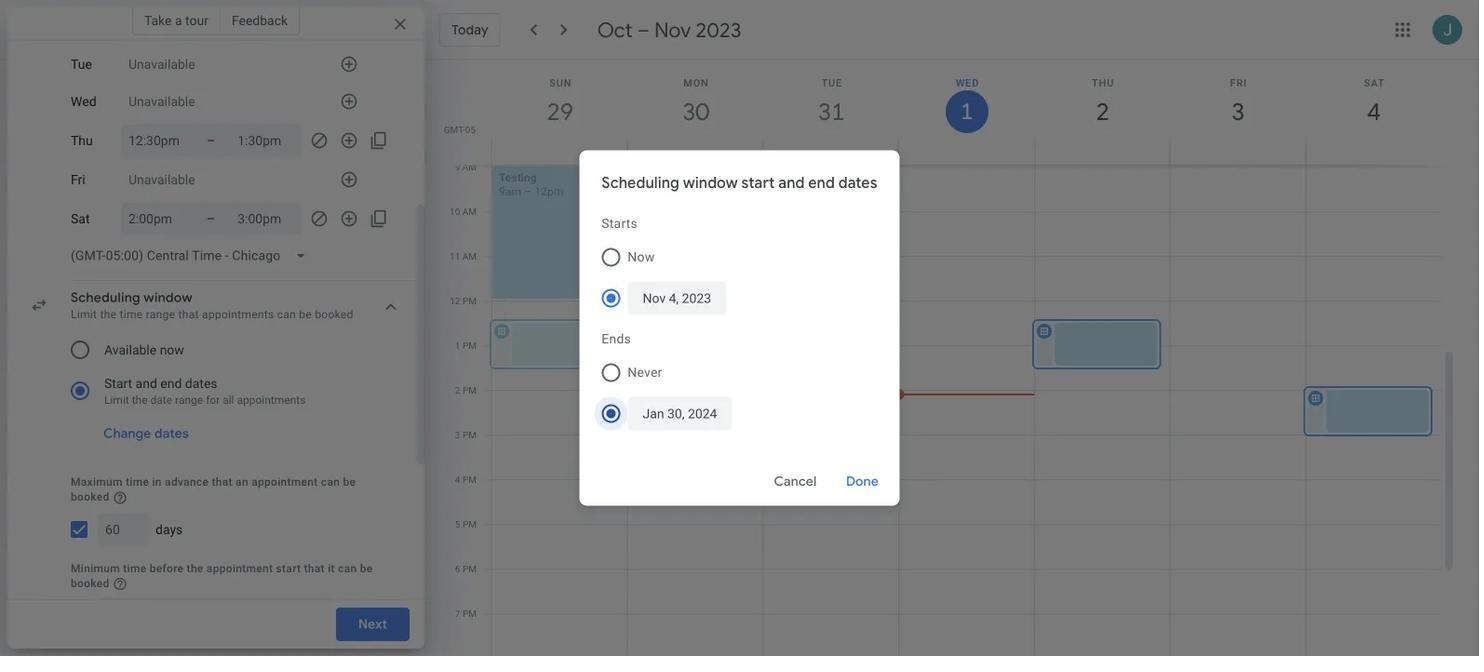 Task type: locate. For each thing, give the bounding box(es) containing it.
scheduling for scheduling window start and end dates
[[602, 173, 680, 192]]

booked for time
[[71, 577, 110, 590]]

1 vertical spatial start
[[276, 562, 301, 575]]

1 vertical spatial time
[[126, 476, 149, 489]]

am right 10
[[463, 206, 477, 217]]

limit inside start and end dates limit the date range for all appointments
[[104, 394, 129, 407]]

unavailable for tue
[[129, 57, 195, 72]]

time up available
[[120, 308, 143, 321]]

the
[[100, 308, 117, 321], [132, 394, 148, 407], [187, 562, 204, 575]]

2 vertical spatial am
[[463, 251, 477, 262]]

1 vertical spatial be
[[343, 476, 356, 489]]

end inside start and end dates limit the date range for all appointments
[[160, 376, 182, 391]]

testing button
[[492, 167, 615, 299]]

ends
[[602, 332, 631, 347]]

2 vertical spatial dates
[[155, 426, 189, 442]]

2 pm
[[455, 385, 477, 396]]

unavailable
[[129, 57, 195, 72], [129, 94, 195, 109], [129, 172, 195, 187]]

pm right 12
[[463, 296, 477, 307]]

cancel
[[775, 474, 817, 490]]

cancel button
[[766, 460, 826, 504]]

that for window
[[178, 308, 199, 321]]

0 vertical spatial unavailable
[[129, 57, 195, 72]]

be for window
[[299, 308, 312, 321]]

1 horizontal spatial end
[[809, 173, 835, 192]]

7 column header from the left
[[1306, 61, 1443, 165]]

testing
[[499, 171, 537, 184]]

start
[[104, 376, 132, 391]]

in
[[152, 476, 162, 489]]

option group containing available now
[[63, 330, 384, 412]]

window inside dialog
[[683, 173, 738, 192]]

0 horizontal spatial start
[[276, 562, 301, 575]]

be inside maximum time in advance that an appointment can be booked
[[343, 476, 356, 489]]

3 pm
[[455, 430, 477, 441]]

range inside the scheduling window limit the time range that appointments can be booked
[[146, 308, 175, 321]]

range up the now
[[146, 308, 175, 321]]

that left "an" at the left bottom
[[212, 476, 233, 489]]

end
[[809, 173, 835, 192], [160, 376, 182, 391]]

time
[[120, 308, 143, 321], [126, 476, 149, 489], [123, 562, 147, 575]]

1 vertical spatial am
[[463, 206, 477, 217]]

the inside start and end dates limit the date range for all appointments
[[132, 394, 148, 407]]

pm right 6 on the left bottom of page
[[463, 564, 477, 575]]

6 column header from the left
[[1170, 61, 1307, 165]]

4 pm
[[455, 475, 477, 486]]

booked
[[315, 308, 354, 321], [71, 491, 110, 504], [71, 577, 110, 590]]

0 vertical spatial end
[[809, 173, 835, 192]]

pm for 6 pm
[[463, 564, 477, 575]]

appointment inside maximum time in advance that an appointment can be booked
[[252, 476, 318, 489]]

tour
[[185, 13, 209, 28]]

0 vertical spatial scheduling
[[602, 173, 680, 192]]

change
[[103, 426, 151, 442]]

change dates
[[103, 426, 189, 442]]

start
[[742, 173, 775, 192], [276, 562, 301, 575]]

1 horizontal spatial and
[[779, 173, 805, 192]]

booked inside the scheduling window limit the time range that appointments can be booked
[[315, 308, 354, 321]]

1 vertical spatial –
[[207, 133, 215, 148]]

booked for window
[[315, 308, 354, 321]]

3 column header from the left
[[763, 61, 900, 165]]

be inside minimum time before the appointment start that it can be booked
[[360, 562, 373, 575]]

scheduling inside the scheduling window limit the time range that appointments can be booked
[[71, 290, 140, 306]]

1 horizontal spatial limit
[[104, 394, 129, 407]]

scheduling inside dialog
[[602, 173, 680, 192]]

1 vertical spatial window
[[144, 290, 193, 306]]

it
[[328, 562, 335, 575]]

2 vertical spatial booked
[[71, 577, 110, 590]]

0 horizontal spatial the
[[100, 308, 117, 321]]

days
[[156, 522, 183, 537]]

0 horizontal spatial and
[[136, 376, 157, 391]]

appointment inside minimum time before the appointment start that it can be booked
[[207, 562, 273, 575]]

window inside the scheduling window limit the time range that appointments can be booked
[[144, 290, 193, 306]]

scheduling for scheduling window limit the time range that appointments can be booked
[[71, 290, 140, 306]]

10
[[450, 206, 460, 217]]

am right 9
[[463, 162, 477, 173]]

0 vertical spatial booked
[[315, 308, 354, 321]]

1 vertical spatial the
[[132, 394, 148, 407]]

1 vertical spatial unavailable
[[129, 94, 195, 109]]

0 vertical spatial range
[[146, 308, 175, 321]]

scheduling
[[602, 173, 680, 192], [71, 290, 140, 306]]

range left "for"
[[175, 394, 203, 407]]

advance
[[165, 476, 209, 489]]

time for minimum
[[123, 562, 147, 575]]

0 vertical spatial that
[[178, 308, 199, 321]]

the inside minimum time before the appointment start that it can be booked
[[187, 562, 204, 575]]

grid
[[432, 61, 1458, 657]]

0 vertical spatial start
[[742, 173, 775, 192]]

change dates button
[[96, 417, 196, 451]]

unavailable for wed
[[129, 94, 195, 109]]

window
[[683, 173, 738, 192], [144, 290, 193, 306]]

start and end dates limit the date range for all appointments
[[104, 376, 306, 407]]

4
[[455, 475, 461, 486]]

pm right 2
[[463, 385, 477, 396]]

2 vertical spatial time
[[123, 562, 147, 575]]

project button
[[627, 391, 751, 478]]

8 pm from the top
[[463, 609, 477, 620]]

feedback
[[232, 13, 288, 28]]

Minimum amount of hours before the start of the appointment that it can be booked number field
[[105, 599, 141, 633]]

minimum time before the appointment start that it can be booked
[[71, 562, 373, 590]]

2 am from the top
[[463, 206, 477, 217]]

0 vertical spatial limit
[[71, 308, 97, 321]]

2 horizontal spatial that
[[304, 562, 325, 575]]

take a tour button
[[132, 6, 221, 35]]

pm for 2 pm
[[463, 385, 477, 396]]

pm right the 1
[[463, 340, 477, 352]]

2 unavailable from the top
[[129, 94, 195, 109]]

unavailable right fri
[[129, 172, 195, 187]]

pm right 7
[[463, 609, 477, 620]]

0 vertical spatial appointment
[[252, 476, 318, 489]]

starts
[[602, 216, 638, 231]]

appointments
[[202, 308, 274, 321], [237, 394, 306, 407]]

0 vertical spatial the
[[100, 308, 117, 321]]

pm right 5
[[463, 519, 477, 530]]

1 unavailable from the top
[[129, 57, 195, 72]]

that
[[178, 308, 199, 321], [212, 476, 233, 489], [304, 562, 325, 575]]

pm right 3 at the bottom left of the page
[[463, 430, 477, 441]]

1 horizontal spatial that
[[212, 476, 233, 489]]

time left the before
[[123, 562, 147, 575]]

window for limit
[[144, 290, 193, 306]]

1 am from the top
[[463, 162, 477, 173]]

0 horizontal spatial that
[[178, 308, 199, 321]]

1 horizontal spatial scheduling
[[602, 173, 680, 192]]

appointments right all
[[237, 394, 306, 407]]

next button
[[336, 608, 410, 642]]

limit
[[71, 308, 97, 321], [104, 394, 129, 407]]

1 vertical spatial booked
[[71, 491, 110, 504]]

0 horizontal spatial window
[[144, 290, 193, 306]]

2 vertical spatial unavailable
[[129, 172, 195, 187]]

unavailable for fri
[[129, 172, 195, 187]]

never
[[628, 365, 663, 380]]

can inside minimum time before the appointment start that it can be booked
[[338, 562, 357, 575]]

now
[[160, 342, 184, 358]]

1 vertical spatial and
[[136, 376, 157, 391]]

2 vertical spatial –
[[207, 211, 215, 226]]

0 vertical spatial time
[[120, 308, 143, 321]]

2 column header from the left
[[627, 61, 764, 165]]

be
[[299, 308, 312, 321], [343, 476, 356, 489], [360, 562, 373, 575]]

thu
[[71, 133, 93, 148]]

time inside the scheduling window limit the time range that appointments can be booked
[[120, 308, 143, 321]]

1 horizontal spatial window
[[683, 173, 738, 192]]

wed
[[71, 94, 96, 109]]

pm right 4
[[463, 475, 477, 486]]

0 horizontal spatial end
[[160, 376, 182, 391]]

0 horizontal spatial be
[[299, 308, 312, 321]]

1 pm
[[455, 340, 477, 352]]

3 unavailable from the top
[[129, 172, 195, 187]]

1 vertical spatial end
[[160, 376, 182, 391]]

the right the before
[[187, 562, 204, 575]]

1 pm from the top
[[463, 296, 477, 307]]

am right 11
[[463, 251, 477, 262]]

the left date
[[132, 394, 148, 407]]

1 vertical spatial dates
[[185, 376, 217, 391]]

that inside minimum time before the appointment start that it can be booked
[[304, 562, 325, 575]]

can for time
[[338, 562, 357, 575]]

12 pm
[[450, 296, 477, 307]]

End date of the appointment schedules text field
[[643, 397, 717, 431]]

be for time
[[360, 562, 373, 575]]

–
[[638, 17, 650, 43], [207, 133, 215, 148], [207, 211, 215, 226]]

1
[[455, 340, 461, 352]]

for
[[206, 394, 220, 407]]

booked inside maximum time in advance that an appointment can be booked
[[71, 491, 110, 504]]

2 horizontal spatial the
[[187, 562, 204, 575]]

1 horizontal spatial be
[[343, 476, 356, 489]]

available now
[[104, 342, 184, 358]]

11
[[450, 251, 460, 262]]

option group containing ends
[[594, 323, 878, 438]]

appointment right "an" at the left bottom
[[252, 476, 318, 489]]

maximum time in advance that an appointment can be booked
[[71, 476, 356, 504]]

0 vertical spatial am
[[463, 162, 477, 173]]

appointments up start and end dates limit the date range for all appointments
[[202, 308, 274, 321]]

2 vertical spatial the
[[187, 562, 204, 575]]

5 pm from the top
[[463, 475, 477, 486]]

column header
[[492, 61, 628, 165], [627, 61, 764, 165], [763, 61, 900, 165], [899, 61, 1035, 165], [1035, 61, 1171, 165], [1170, 61, 1307, 165], [1306, 61, 1443, 165]]

booked inside minimum time before the appointment start that it can be booked
[[71, 577, 110, 590]]

dates
[[839, 173, 878, 192], [185, 376, 217, 391], [155, 426, 189, 442]]

time left in in the left bottom of the page
[[126, 476, 149, 489]]

option group containing starts
[[594, 207, 878, 323]]

that left it on the left bottom of page
[[304, 562, 325, 575]]

today button
[[440, 13, 501, 47]]

1 vertical spatial appointments
[[237, 394, 306, 407]]

1 vertical spatial scheduling
[[71, 290, 140, 306]]

appointments inside start and end dates limit the date range for all appointments
[[237, 394, 306, 407]]

pm for 4 pm
[[463, 475, 477, 486]]

3 pm from the top
[[463, 385, 477, 396]]

05
[[465, 124, 476, 135]]

scheduling up available
[[71, 290, 140, 306]]

be inside the scheduling window limit the time range that appointments can be booked
[[299, 308, 312, 321]]

0 vertical spatial can
[[277, 308, 296, 321]]

a
[[175, 13, 182, 28]]

the up available
[[100, 308, 117, 321]]

the for time
[[187, 562, 204, 575]]

1 horizontal spatial start
[[742, 173, 775, 192]]

the inside the scheduling window limit the time range that appointments can be booked
[[100, 308, 117, 321]]

1 horizontal spatial the
[[132, 394, 148, 407]]

2 vertical spatial can
[[338, 562, 357, 575]]

unavailable down take
[[129, 57, 195, 72]]

sat
[[71, 211, 90, 227]]

3 am from the top
[[463, 251, 477, 262]]

0 vertical spatial and
[[779, 173, 805, 192]]

pm
[[463, 296, 477, 307], [463, 340, 477, 352], [463, 385, 477, 396], [463, 430, 477, 441], [463, 475, 477, 486], [463, 519, 477, 530], [463, 564, 477, 575], [463, 609, 477, 620]]

1 vertical spatial range
[[175, 394, 203, 407]]

1 vertical spatial appointment
[[207, 562, 273, 575]]

the for window
[[100, 308, 117, 321]]

feedback button
[[221, 6, 300, 35]]

scheduling window start and end dates
[[602, 173, 878, 192]]

appointment
[[252, 476, 318, 489], [207, 562, 273, 575]]

date
[[150, 394, 172, 407]]

unavailable right wed
[[129, 94, 195, 109]]

– for thu
[[207, 133, 215, 148]]

can
[[277, 308, 296, 321], [321, 476, 340, 489], [338, 562, 357, 575]]

0 horizontal spatial scheduling
[[71, 290, 140, 306]]

can inside the scheduling window limit the time range that appointments can be booked
[[277, 308, 296, 321]]

scheduling up starts
[[602, 173, 680, 192]]

0 vertical spatial dates
[[839, 173, 878, 192]]

2 vertical spatial be
[[360, 562, 373, 575]]

6 pm from the top
[[463, 519, 477, 530]]

option group
[[594, 207, 878, 323], [594, 323, 878, 438], [63, 330, 384, 412]]

1 vertical spatial limit
[[104, 394, 129, 407]]

1 vertical spatial that
[[212, 476, 233, 489]]

time inside maximum time in advance that an appointment can be booked
[[126, 476, 149, 489]]

0 vertical spatial window
[[683, 173, 738, 192]]

and
[[779, 173, 805, 192], [136, 376, 157, 391]]

done button
[[833, 460, 893, 504]]

gmt-
[[444, 124, 465, 135]]

time inside minimum time before the appointment start that it can be booked
[[123, 562, 147, 575]]

0 vertical spatial be
[[299, 308, 312, 321]]

all
[[223, 394, 234, 407]]

that inside the scheduling window limit the time range that appointments can be booked
[[178, 308, 199, 321]]

2 horizontal spatial be
[[360, 562, 373, 575]]

0 horizontal spatial limit
[[71, 308, 97, 321]]

1 vertical spatial can
[[321, 476, 340, 489]]

Start date of the appointment schedules text field
[[643, 282, 712, 315]]

2 pm from the top
[[463, 340, 477, 352]]

range
[[146, 308, 175, 321], [175, 394, 203, 407]]

4 pm from the top
[[463, 430, 477, 441]]

0 vertical spatial appointments
[[202, 308, 274, 321]]

2 vertical spatial that
[[304, 562, 325, 575]]

Maximum days in advance that an appointment can be booked number field
[[105, 513, 141, 547]]

7 pm from the top
[[463, 564, 477, 575]]

that up the now
[[178, 308, 199, 321]]

am
[[463, 162, 477, 173], [463, 206, 477, 217], [463, 251, 477, 262]]

appointment right the before
[[207, 562, 273, 575]]

gmt-05
[[444, 124, 476, 135]]



Task type: describe. For each thing, give the bounding box(es) containing it.
scheduling window start and end dates dialog
[[580, 150, 900, 506]]

9 am
[[455, 162, 477, 173]]

pm for 5 pm
[[463, 519, 477, 530]]

5 column header from the left
[[1035, 61, 1171, 165]]

appointments inside the scheduling window limit the time range that appointments can be booked
[[202, 308, 274, 321]]

12
[[450, 296, 461, 307]]

dates inside start and end dates limit the date range for all appointments
[[185, 376, 217, 391]]

next
[[358, 617, 387, 633]]

that inside maximum time in advance that an appointment can be booked
[[212, 476, 233, 489]]

5
[[455, 519, 461, 530]]

oct
[[598, 17, 633, 43]]

2
[[455, 385, 461, 396]]

0 vertical spatial –
[[638, 17, 650, 43]]

9
[[455, 162, 460, 173]]

start inside dialog
[[742, 173, 775, 192]]

6 pm
[[455, 564, 477, 575]]

available
[[104, 342, 157, 358]]

tue
[[71, 57, 92, 72]]

1 column header from the left
[[492, 61, 628, 165]]

done
[[847, 474, 879, 490]]

start inside minimum time before the appointment start that it can be booked
[[276, 562, 301, 575]]

now
[[628, 250, 655, 265]]

take
[[144, 13, 172, 28]]

dates inside button
[[155, 426, 189, 442]]

oct – nov 2023
[[598, 17, 742, 43]]

that for time
[[304, 562, 325, 575]]

dates inside dialog
[[839, 173, 878, 192]]

end inside dialog
[[809, 173, 835, 192]]

today
[[452, 21, 489, 38]]

take a tour
[[144, 13, 209, 28]]

range inside start and end dates limit the date range for all appointments
[[175, 394, 203, 407]]

grid containing testing
[[432, 61, 1458, 657]]

time for maximum
[[126, 476, 149, 489]]

minimum
[[71, 562, 120, 575]]

7
[[455, 609, 461, 620]]

– for sat
[[207, 211, 215, 226]]

4 column header from the left
[[899, 61, 1035, 165]]

pm for 3 pm
[[463, 430, 477, 441]]

can inside maximum time in advance that an appointment can be booked
[[321, 476, 340, 489]]

project
[[635, 395, 671, 408]]

scheduling window limit the time range that appointments can be booked
[[71, 290, 354, 321]]

pm for 7 pm
[[463, 609, 477, 620]]

pm for 1 pm
[[463, 340, 477, 352]]

3
[[455, 430, 461, 441]]

fri
[[71, 172, 85, 187]]

11 am
[[450, 251, 477, 262]]

and inside start and end dates limit the date range for all appointments
[[136, 376, 157, 391]]

am for 11 am
[[463, 251, 477, 262]]

pm for 12 pm
[[463, 296, 477, 307]]

7 pm
[[455, 609, 477, 620]]

10 am
[[450, 206, 477, 217]]

and inside dialog
[[779, 173, 805, 192]]

nov
[[655, 17, 691, 43]]

6
[[455, 564, 461, 575]]

limit inside the scheduling window limit the time range that appointments can be booked
[[71, 308, 97, 321]]

am for 10 am
[[463, 206, 477, 217]]

5 pm
[[455, 519, 477, 530]]

2023
[[696, 17, 742, 43]]

maximum
[[71, 476, 123, 489]]

an
[[236, 476, 249, 489]]

before
[[150, 562, 184, 575]]

can for window
[[277, 308, 296, 321]]

am for 9 am
[[463, 162, 477, 173]]

window for start
[[683, 173, 738, 192]]



Task type: vqa. For each thing, say whether or not it's contained in the screenshot.
28 to the right
no



